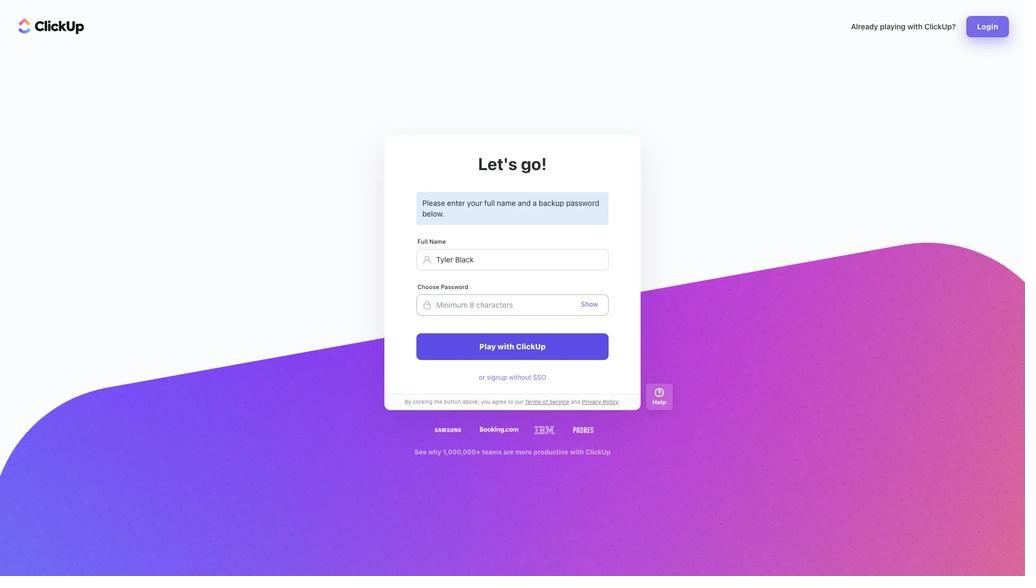 Task type: describe. For each thing, give the bounding box(es) containing it.
or signup without sso
[[479, 374, 546, 382]]

show
[[581, 300, 598, 308]]

.
[[619, 399, 621, 405]]

clickup - home image
[[18, 18, 84, 34]]

why
[[428, 448, 442, 456]]

let's
[[478, 154, 518, 174]]

choose password
[[418, 283, 469, 290]]

login link
[[967, 16, 1009, 37]]

help link
[[646, 384, 673, 411]]

button
[[444, 399, 461, 405]]

clickup?
[[925, 22, 956, 31]]

show link
[[581, 300, 598, 308]]

let's go!
[[478, 154, 547, 174]]

sso
[[533, 374, 546, 382]]

password
[[441, 283, 469, 290]]

playing
[[880, 22, 906, 31]]

backup
[[539, 199, 564, 208]]

without
[[509, 374, 532, 382]]

service
[[550, 399, 569, 405]]

see
[[415, 448, 427, 456]]

full name
[[418, 238, 446, 245]]

login
[[978, 22, 999, 31]]

choose
[[418, 283, 439, 290]]

you
[[481, 399, 491, 405]]

signup
[[487, 374, 507, 382]]

sign up element
[[417, 192, 609, 360]]

agree
[[492, 399, 507, 405]]

privacy
[[582, 399, 602, 405]]

policy
[[603, 399, 619, 405]]

or signup without sso link
[[479, 374, 546, 382]]

above,
[[463, 399, 480, 405]]

by clicking the button above, you agree to our terms of service and privacy policy .
[[405, 399, 621, 405]]

are
[[504, 448, 514, 456]]

already playing with clickup?
[[851, 22, 956, 31]]



Task type: locate. For each thing, give the bounding box(es) containing it.
with right playing
[[908, 22, 923, 31]]

please
[[422, 199, 445, 208]]

with
[[908, 22, 923, 31], [498, 342, 515, 351], [570, 448, 584, 456]]

privacy policy link
[[581, 398, 619, 407]]

play with clickup
[[480, 342, 546, 351]]

1 horizontal spatial and
[[571, 399, 581, 405]]

below.
[[422, 209, 444, 218]]

teams
[[482, 448, 502, 456]]

already
[[851, 22, 878, 31]]

1 horizontal spatial clickup
[[586, 448, 611, 456]]

and left a
[[518, 199, 531, 208]]

Choose Password password field
[[417, 295, 609, 316]]

the
[[434, 399, 443, 405]]

and
[[518, 199, 531, 208], [571, 399, 581, 405]]

0 horizontal spatial and
[[518, 199, 531, 208]]

play
[[480, 342, 496, 351]]

terms of service link
[[523, 398, 571, 407]]

to
[[508, 399, 513, 405]]

0 vertical spatial with
[[908, 22, 923, 31]]

2 horizontal spatial with
[[908, 22, 923, 31]]

1 vertical spatial with
[[498, 342, 515, 351]]

0 horizontal spatial with
[[498, 342, 515, 351]]

play with clickup button
[[417, 334, 609, 360]]

by
[[405, 399, 411, 405]]

1 vertical spatial clickup
[[586, 448, 611, 456]]

2 vertical spatial with
[[570, 448, 584, 456]]

clickup right productive
[[586, 448, 611, 456]]

1 vertical spatial and
[[571, 399, 581, 405]]

clickup inside "button"
[[516, 342, 546, 351]]

password
[[566, 199, 600, 208]]

name
[[497, 199, 516, 208]]

help
[[653, 399, 667, 406]]

full
[[485, 199, 495, 208]]

with right play
[[498, 342, 515, 351]]

terms
[[525, 399, 541, 405]]

or
[[479, 374, 485, 382]]

with inside "button"
[[498, 342, 515, 351]]

see why 1,000,000+ teams are more productive with clickup
[[415, 448, 611, 456]]

enter
[[447, 199, 465, 208]]

0 vertical spatial and
[[518, 199, 531, 208]]

a
[[533, 199, 537, 208]]

with right productive
[[570, 448, 584, 456]]

full
[[418, 238, 428, 245]]

and left the 'privacy'
[[571, 399, 581, 405]]

of
[[543, 399, 548, 405]]

1,000,000+
[[443, 448, 480, 456]]

1 horizontal spatial with
[[570, 448, 584, 456]]

please enter your full name and a backup password below.
[[422, 199, 600, 218]]

our
[[515, 399, 523, 405]]

name
[[430, 238, 446, 245]]

clickup up sso at the bottom right of page
[[516, 342, 546, 351]]

productive
[[534, 448, 569, 456]]

clickup
[[516, 342, 546, 351], [586, 448, 611, 456]]

and inside please enter your full name and a backup password below.
[[518, 199, 531, 208]]

more
[[516, 448, 532, 456]]

your
[[467, 199, 483, 208]]

clicking
[[413, 399, 433, 405]]

0 horizontal spatial clickup
[[516, 342, 546, 351]]

go!
[[521, 154, 547, 174]]

0 vertical spatial clickup
[[516, 342, 546, 351]]



Task type: vqa. For each thing, say whether or not it's contained in the screenshot.
a
yes



